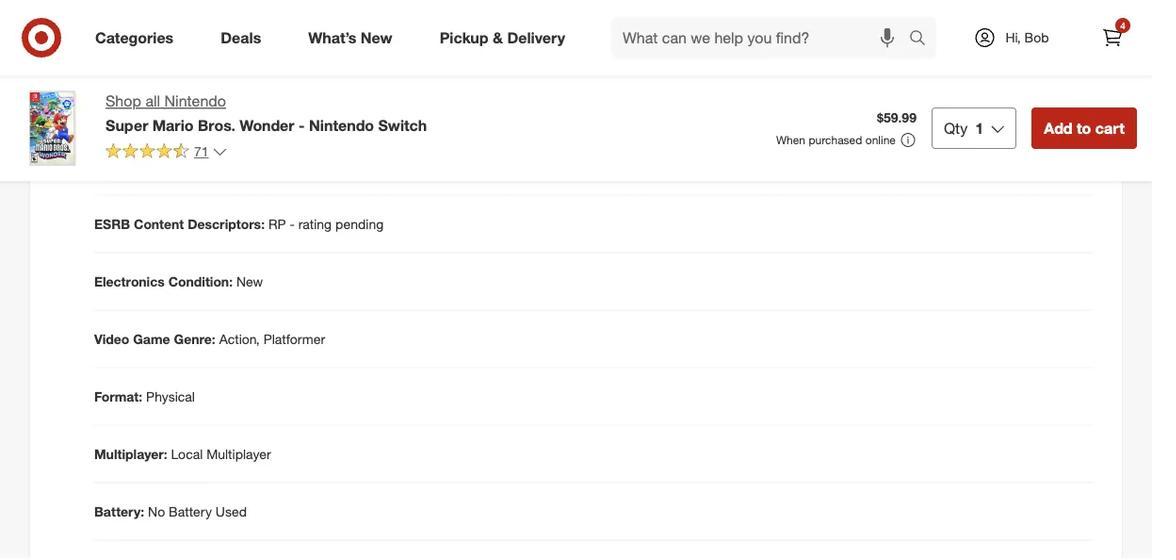Task type: locate. For each thing, give the bounding box(es) containing it.
1 vertical spatial rating
[[299, 216, 332, 232]]

esrb left age
[[94, 158, 130, 175]]

0 horizontal spatial rating
[[241, 158, 274, 175]]

- for esrb content descriptors:
[[290, 216, 295, 232]]

0 vertical spatial pending
[[278, 158, 326, 175]]

1 horizontal spatial rating
[[299, 216, 332, 232]]

hi, bob
[[1006, 29, 1050, 46]]

add to cart
[[1045, 119, 1126, 137]]

rp
[[211, 158, 228, 175], [269, 216, 286, 232]]

2 vertical spatial -
[[290, 216, 295, 232]]

0 horizontal spatial new
[[237, 273, 263, 290]]

rp for esrb content descriptors:
[[269, 216, 286, 232]]

4
[[1121, 19, 1126, 31]]

-
[[299, 116, 305, 134], [232, 158, 237, 175], [290, 216, 295, 232]]

search
[[901, 30, 947, 49]]

rating right descriptors:
[[299, 216, 332, 232]]

add
[[1045, 119, 1073, 137]]

what's
[[308, 28, 357, 47]]

age
[[134, 158, 158, 175]]

compatibility:
[[137, 101, 224, 117]]

rating:
[[162, 158, 207, 175]]

rating down wonder
[[241, 158, 274, 175]]

multiplayer:
[[94, 446, 168, 462]]

purchased
[[809, 133, 863, 147]]

model compatibility: nintendo switch, nintendo switch oled, nintendo switch lite
[[94, 101, 597, 117]]

0 vertical spatial rp
[[211, 158, 228, 175]]

1 vertical spatial rp
[[269, 216, 286, 232]]

rp right descriptors:
[[269, 216, 286, 232]]

esrb content descriptors: rp - rating pending
[[94, 216, 384, 232]]

nintendo
[[164, 92, 226, 110], [228, 101, 282, 117], [332, 101, 386, 117], [474, 101, 528, 117], [309, 116, 374, 134]]

new right what's
[[361, 28, 393, 47]]

2 horizontal spatial -
[[299, 116, 305, 134]]

switch,
[[285, 101, 328, 117]]

0 vertical spatial esrb
[[94, 158, 130, 175]]

0 horizontal spatial -
[[232, 158, 237, 175]]

0 vertical spatial rating
[[241, 158, 274, 175]]

- right descriptors:
[[290, 216, 295, 232]]

qty
[[945, 119, 968, 137]]

rp right '71'
[[211, 158, 228, 175]]

- right wonder
[[299, 116, 305, 134]]

1 vertical spatial esrb
[[94, 216, 130, 232]]

video game genre: action, platformer
[[94, 331, 325, 347]]

esrb
[[94, 158, 130, 175], [94, 216, 130, 232]]

what's new link
[[292, 17, 416, 58]]

nintendo right switch,
[[332, 101, 386, 117]]

deals
[[221, 28, 261, 47]]

switch inside the shop all nintendo super mario bros. wonder - nintendo switch
[[378, 116, 427, 134]]

oled,
[[433, 101, 470, 117]]

0 horizontal spatial pending
[[278, 158, 326, 175]]

pending
[[278, 158, 326, 175], [336, 216, 384, 232]]

1 vertical spatial -
[[232, 158, 237, 175]]

new right condition:
[[237, 273, 263, 290]]

what's new
[[308, 28, 393, 47]]

battery
[[169, 503, 212, 519]]

2 esrb from the top
[[94, 216, 130, 232]]

image of super mario bros. wonder - nintendo switch image
[[15, 90, 90, 166]]

local
[[171, 446, 203, 462]]

pickup
[[440, 28, 489, 47]]

1 horizontal spatial rp
[[269, 216, 286, 232]]

new
[[361, 28, 393, 47], [237, 273, 263, 290]]

nintendo right wonder
[[309, 116, 374, 134]]

rp for esrb age rating:
[[211, 158, 228, 175]]

0 vertical spatial -
[[299, 116, 305, 134]]

0 vertical spatial new
[[361, 28, 393, 47]]

- right '71'
[[232, 158, 237, 175]]

1 horizontal spatial pending
[[336, 216, 384, 232]]

platformer
[[264, 331, 325, 347]]

- for esrb age rating:
[[232, 158, 237, 175]]

4 link
[[1093, 17, 1134, 58]]

switch
[[390, 101, 430, 117], [532, 101, 572, 117], [378, 116, 427, 134]]

esrb left content
[[94, 216, 130, 232]]

rating
[[241, 158, 274, 175], [299, 216, 332, 232]]

1 vertical spatial new
[[237, 273, 263, 290]]

0 horizontal spatial rp
[[211, 158, 228, 175]]

categories
[[95, 28, 174, 47]]

esrb for esrb age rating:
[[94, 158, 130, 175]]

$59.99
[[878, 109, 917, 126]]

1 vertical spatial pending
[[336, 216, 384, 232]]

1 horizontal spatial -
[[290, 216, 295, 232]]

cart
[[1096, 119, 1126, 137]]

71 link
[[106, 142, 228, 164]]

1 esrb from the top
[[94, 158, 130, 175]]

bob
[[1025, 29, 1050, 46]]

online
[[866, 133, 896, 147]]



Task type: describe. For each thing, give the bounding box(es) containing it.
wonder
[[240, 116, 295, 134]]

when purchased online
[[777, 133, 896, 147]]

nintendo right oled,
[[474, 101, 528, 117]]

electronics condition: new
[[94, 273, 263, 290]]

What can we help you find? suggestions appear below search field
[[612, 17, 914, 58]]

lite
[[575, 101, 597, 117]]

game
[[133, 331, 170, 347]]

condition:
[[168, 273, 233, 290]]

pending for esrb content descriptors: rp - rating pending
[[336, 216, 384, 232]]

add to cart button
[[1032, 107, 1138, 149]]

pickup & delivery
[[440, 28, 566, 47]]

specifications
[[94, 51, 215, 72]]

no
[[148, 503, 165, 519]]

format:
[[94, 388, 143, 405]]

content
[[134, 216, 184, 232]]

battery: no battery used
[[94, 503, 247, 519]]

mario
[[153, 116, 194, 134]]

71
[[194, 143, 209, 160]]

1 horizontal spatial new
[[361, 28, 393, 47]]

rating for esrb content descriptors:
[[299, 216, 332, 232]]

electronics
[[94, 273, 165, 290]]

pickup & delivery link
[[424, 17, 589, 58]]

video
[[94, 331, 129, 347]]

nintendo left switch,
[[228, 101, 282, 117]]

model
[[94, 101, 133, 117]]

format: physical
[[94, 388, 195, 405]]

when
[[777, 133, 806, 147]]

multiplayer: local multiplayer
[[94, 446, 271, 462]]

search button
[[901, 17, 947, 62]]

action,
[[219, 331, 260, 347]]

nintendo up "bros."
[[164, 92, 226, 110]]

super
[[106, 116, 148, 134]]

shop all nintendo super mario bros. wonder - nintendo switch
[[106, 92, 427, 134]]

- inside the shop all nintendo super mario bros. wonder - nintendo switch
[[299, 116, 305, 134]]

shop
[[106, 92, 141, 110]]

all
[[146, 92, 160, 110]]

genre:
[[174, 331, 216, 347]]

specifications button
[[45, 32, 1108, 92]]

&
[[493, 28, 503, 47]]

categories link
[[79, 17, 197, 58]]

pending for esrb age rating: rp - rating pending
[[278, 158, 326, 175]]

1
[[976, 119, 984, 137]]

descriptors:
[[188, 216, 265, 232]]

bros.
[[198, 116, 236, 134]]

multiplayer
[[207, 446, 271, 462]]

battery:
[[94, 503, 144, 519]]

used
[[216, 503, 247, 519]]

deals link
[[205, 17, 285, 58]]

qty 1
[[945, 119, 984, 137]]

physical
[[146, 388, 195, 405]]

delivery
[[508, 28, 566, 47]]

to
[[1077, 119, 1092, 137]]

esrb for esrb content descriptors:
[[94, 216, 130, 232]]

hi,
[[1006, 29, 1022, 46]]

rating for esrb age rating:
[[241, 158, 274, 175]]

esrb age rating: rp - rating pending
[[94, 158, 326, 175]]



Task type: vqa. For each thing, say whether or not it's contained in the screenshot.
3rd Get from the top
no



